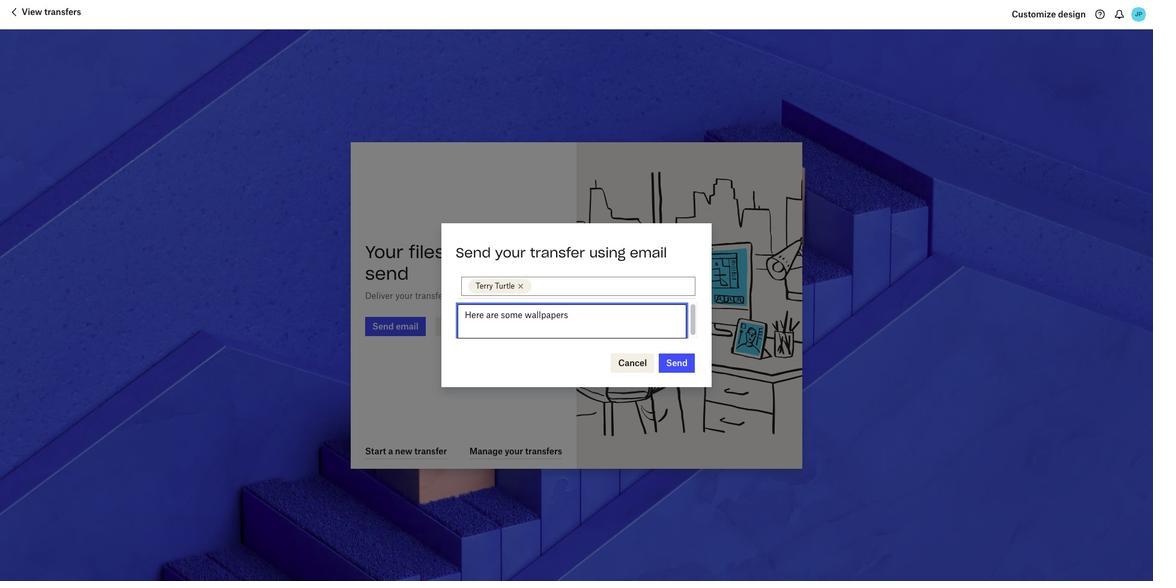 Task type: vqa. For each thing, say whether or not it's contained in the screenshot.
Create to the top
no



Task type: locate. For each thing, give the bounding box(es) containing it.
1 horizontal spatial send
[[666, 358, 688, 368]]

email left or
[[474, 290, 496, 301]]

customize design
[[1012, 9, 1086, 19]]

your files are ready to send deliver your transfer via an email or a link.
[[365, 241, 558, 301]]

1 vertical spatial your
[[395, 290, 413, 301]]

terry turtle
[[476, 282, 515, 291]]

0 vertical spatial send
[[456, 244, 491, 261]]

a
[[509, 290, 513, 301]]

email
[[630, 244, 667, 261], [474, 290, 496, 301]]

view transfers button
[[7, 5, 81, 24]]

an
[[462, 290, 472, 301]]

0 horizontal spatial transfer
[[415, 290, 446, 301]]

0 horizontal spatial email
[[474, 290, 496, 301]]

your
[[495, 244, 526, 261], [395, 290, 413, 301]]

email inside the 'your files are ready to send deliver your transfer via an email or a link.'
[[474, 290, 496, 301]]

cancel button
[[611, 354, 654, 373]]

are
[[450, 241, 479, 263]]

transfer inside the 'your files are ready to send deliver your transfer via an email or a link.'
[[415, 290, 446, 301]]

send for send
[[666, 358, 688, 368]]

0 horizontal spatial your
[[395, 290, 413, 301]]

your right deliver at the left of page
[[395, 290, 413, 301]]

to
[[540, 241, 558, 263]]

0 vertical spatial transfer
[[530, 244, 585, 261]]

view transfers
[[22, 7, 81, 17]]

0 vertical spatial your
[[495, 244, 526, 261]]

0 horizontal spatial send
[[456, 244, 491, 261]]

Add a message text field
[[458, 304, 687, 339]]

transfer left using
[[530, 244, 585, 261]]

1 vertical spatial send
[[666, 358, 688, 368]]

or
[[498, 290, 506, 301]]

using
[[589, 244, 626, 261]]

transfer
[[530, 244, 585, 261], [415, 290, 446, 301]]

send up terry
[[456, 244, 491, 261]]

send
[[456, 244, 491, 261], [666, 358, 688, 368]]

1 horizontal spatial email
[[630, 244, 667, 261]]

send for send your transfer using email
[[456, 244, 491, 261]]

send your transfer using email
[[456, 244, 667, 261]]

1 vertical spatial transfer
[[415, 290, 446, 301]]

send inside button
[[666, 358, 688, 368]]

terry
[[476, 282, 493, 291]]

your up turtle
[[495, 244, 526, 261]]

email right using
[[630, 244, 667, 261]]

ready
[[485, 241, 535, 263]]

customize design button
[[1012, 5, 1086, 24]]

transfer left via
[[415, 290, 446, 301]]

transfers
[[44, 7, 81, 17]]

send button
[[659, 354, 695, 373]]

None text field
[[534, 280, 689, 293]]

1 vertical spatial email
[[474, 290, 496, 301]]

send right cancel
[[666, 358, 688, 368]]



Task type: describe. For each thing, give the bounding box(es) containing it.
design
[[1059, 9, 1086, 19]]

jp button
[[1130, 5, 1149, 24]]

your inside the 'your files are ready to send deliver your transfer via an email or a link.'
[[395, 290, 413, 301]]

terry turtle button
[[469, 279, 532, 294]]

1 horizontal spatial your
[[495, 244, 526, 261]]

link.
[[516, 290, 532, 301]]

your
[[365, 241, 404, 263]]

1 horizontal spatial transfer
[[530, 244, 585, 261]]

files
[[409, 241, 445, 263]]

via
[[449, 290, 460, 301]]

send
[[365, 263, 409, 284]]

view
[[22, 7, 42, 17]]

0 vertical spatial email
[[630, 244, 667, 261]]

cancel
[[618, 358, 647, 368]]

deliver
[[365, 290, 393, 301]]

turtle
[[495, 282, 515, 291]]

jp
[[1135, 10, 1143, 18]]

customize
[[1012, 9, 1056, 19]]



